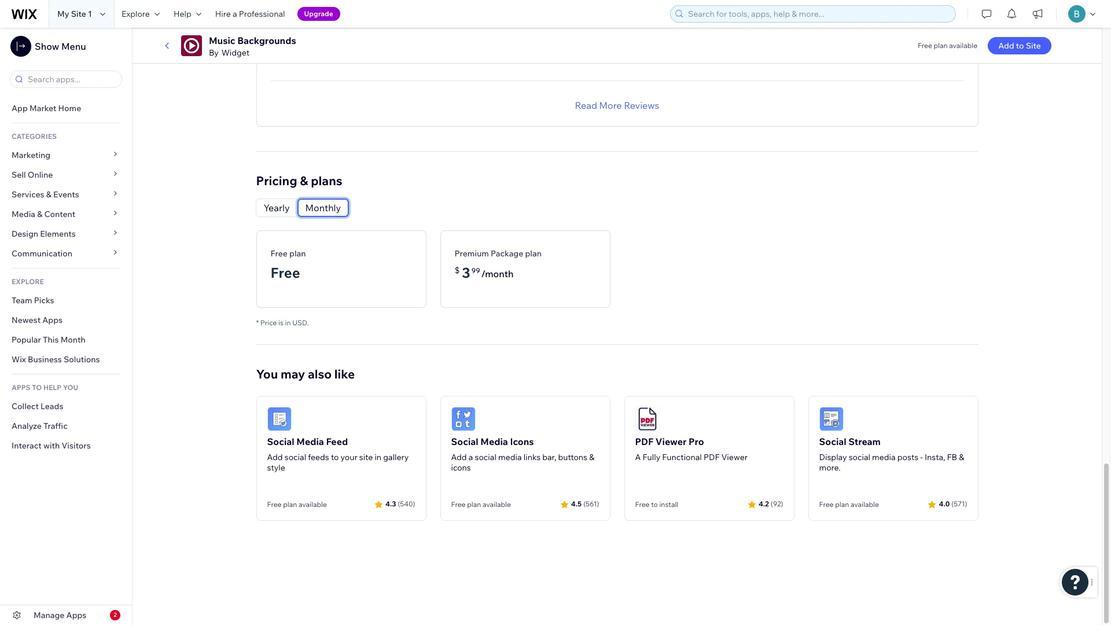Task type: locate. For each thing, give the bounding box(es) containing it.
social inside social media icons add a social media links bar, buttons & icons
[[451, 436, 478, 447]]

social up display
[[819, 436, 846, 447]]

design elements
[[12, 229, 76, 239]]

marketing
[[12, 150, 50, 160]]

upgrade button
[[297, 7, 340, 21]]

pdf
[[635, 436, 654, 447], [704, 452, 720, 462]]

1 vertical spatial to
[[331, 452, 339, 462]]

2 horizontal spatial add
[[998, 41, 1014, 51]]

0 horizontal spatial apps
[[42, 315, 63, 325]]

bar,
[[542, 452, 556, 462]]

yearly
[[264, 202, 290, 213]]

sell online
[[12, 170, 53, 180]]

add for social media feed
[[267, 452, 283, 462]]

analyze
[[12, 421, 42, 431]]

3 social from the left
[[849, 452, 870, 462]]

plan left (0) at the top right of the page
[[934, 41, 948, 50]]

social left the feeds
[[285, 452, 306, 462]]

traffic
[[43, 421, 68, 431]]

1 horizontal spatial to
[[651, 500, 658, 508]]

viewer up functional
[[656, 436, 687, 447]]

1 vertical spatial a
[[469, 452, 473, 462]]

1 horizontal spatial media
[[872, 452, 896, 462]]

add inside "social media feed add social feeds to your site in gallery style"
[[267, 452, 283, 462]]

picks
[[34, 295, 54, 306]]

1 vertical spatial pdf
[[704, 452, 720, 462]]

0 vertical spatial to
[[1016, 41, 1024, 51]]

apps for newest apps
[[42, 315, 63, 325]]

social media icons add a social media links bar, buttons & icons
[[451, 436, 594, 473]]

media down icons
[[498, 452, 522, 462]]

premium package plan
[[455, 248, 542, 258]]

& inside social stream display social media posts - insta, fb & more.
[[959, 452, 964, 462]]

1 horizontal spatial apps
[[66, 610, 86, 620]]

1 media from the left
[[498, 452, 522, 462]]

0 vertical spatial viewer
[[656, 436, 687, 447]]

pdf viewer pro a fully functional pdf viewer
[[635, 436, 748, 462]]

free down "style"
[[267, 500, 282, 508]]

&
[[300, 173, 308, 188], [46, 189, 51, 200], [37, 209, 42, 219], [589, 452, 594, 462], [959, 452, 964, 462]]

design
[[12, 229, 38, 239]]

media up design
[[12, 209, 35, 219]]

0 horizontal spatial media
[[498, 452, 522, 462]]

usd.
[[292, 318, 309, 327]]

1 social from the left
[[285, 452, 306, 462]]

pdf down pro
[[704, 452, 720, 462]]

2 horizontal spatial to
[[1016, 41, 1024, 51]]

free left (0) at the top right of the page
[[918, 41, 932, 50]]

in inside "social media feed add social feeds to your site in gallery style"
[[375, 452, 381, 462]]

& right fb
[[959, 452, 964, 462]]

1 horizontal spatial viewer
[[721, 452, 748, 462]]

a
[[635, 452, 641, 462]]

apps up this
[[42, 315, 63, 325]]

social down stream
[[849, 452, 870, 462]]

media left posts
[[872, 452, 896, 462]]

media
[[498, 452, 522, 462], [872, 452, 896, 462]]

add for social media icons
[[451, 452, 467, 462]]

home
[[58, 103, 81, 113]]

more
[[599, 99, 622, 111]]

2 horizontal spatial social
[[849, 452, 870, 462]]

1 vertical spatial site
[[1026, 41, 1041, 51]]

1 horizontal spatial social
[[475, 452, 496, 462]]

2 horizontal spatial media
[[481, 436, 508, 447]]

& right buttons
[[589, 452, 594, 462]]

& left events
[[46, 189, 51, 200]]

viewer right functional
[[721, 452, 748, 462]]

interact
[[12, 440, 42, 451]]

(540)
[[398, 500, 415, 508]]

show menu
[[35, 41, 86, 52]]

media inside social media icons add a social media links bar, buttons & icons
[[498, 452, 522, 462]]

available down social media icons add a social media links bar, buttons & icons
[[483, 500, 511, 508]]

a right the hire
[[233, 9, 237, 19]]

0 vertical spatial apps
[[42, 315, 63, 325]]

in right is
[[285, 318, 291, 327]]

free plan free
[[271, 248, 306, 281]]

0 horizontal spatial social
[[267, 436, 294, 447]]

social right icons
[[475, 452, 496, 462]]

1 vertical spatial apps
[[66, 610, 86, 620]]

upgrade
[[304, 9, 333, 18]]

& left plans in the top left of the page
[[300, 173, 308, 188]]

0 horizontal spatial to
[[331, 452, 339, 462]]

site inside button
[[1026, 41, 1041, 51]]

hire a professional link
[[208, 0, 292, 28]]

add to site button
[[988, 37, 1052, 54]]

viewer
[[656, 436, 687, 447], [721, 452, 748, 462]]

1 horizontal spatial a
[[469, 452, 473, 462]]

free left install
[[635, 500, 650, 508]]

media inside "social media feed add social feeds to your site in gallery style"
[[296, 436, 324, 447]]

plan down the yearly button
[[289, 248, 306, 258]]

add right (0) at the top right of the page
[[998, 41, 1014, 51]]

to for add
[[1016, 41, 1024, 51]]

2 horizontal spatial social
[[819, 436, 846, 447]]

a down social media icons logo
[[469, 452, 473, 462]]

0 horizontal spatial social
[[285, 452, 306, 462]]

interact with visitors link
[[0, 436, 132, 455]]

free down icons
[[451, 500, 466, 508]]

insta,
[[925, 452, 945, 462]]

in right site
[[375, 452, 381, 462]]

0 horizontal spatial in
[[285, 318, 291, 327]]

by
[[209, 47, 219, 58]]

professional
[[239, 9, 285, 19]]

& for plans
[[300, 173, 308, 188]]

add down social media icons logo
[[451, 452, 467, 462]]

wix
[[12, 354, 26, 365]]

monthly button
[[298, 199, 348, 216]]

1 horizontal spatial media
[[296, 436, 324, 447]]

social for social media icons
[[451, 436, 478, 447]]

media for social media icons
[[481, 436, 508, 447]]

pricing & plans
[[256, 173, 342, 188]]

1 horizontal spatial site
[[1026, 41, 1041, 51]]

add inside button
[[998, 41, 1014, 51]]

social down social media feed logo on the bottom
[[267, 436, 294, 447]]

0 vertical spatial pdf
[[635, 436, 654, 447]]

manage
[[34, 610, 64, 620]]

widget
[[222, 47, 249, 58]]

read more reviews button
[[575, 98, 659, 112]]

hire a professional
[[215, 9, 285, 19]]

social inside "social media feed add social feeds to your site in gallery style"
[[267, 436, 294, 447]]

social down social media icons logo
[[451, 436, 478, 447]]

plan inside free plan free
[[289, 248, 306, 258]]

apps right manage
[[66, 610, 86, 620]]

0 horizontal spatial media
[[12, 209, 35, 219]]

this
[[43, 335, 59, 345]]

media up the feeds
[[296, 436, 324, 447]]

0 horizontal spatial pdf
[[635, 436, 654, 447]]

2 vertical spatial to
[[651, 500, 658, 508]]

you
[[256, 366, 278, 381]]

1 vertical spatial in
[[375, 452, 381, 462]]

collect leads
[[12, 401, 63, 411]]

2 media from the left
[[872, 452, 896, 462]]

services
[[12, 189, 44, 200]]

events
[[53, 189, 79, 200]]

0 horizontal spatial a
[[233, 9, 237, 19]]

1 horizontal spatial add
[[451, 452, 467, 462]]

2 social from the left
[[475, 452, 496, 462]]

a inside social media icons add a social media links bar, buttons & icons
[[469, 452, 473, 462]]

business
[[28, 354, 62, 365]]

to
[[1016, 41, 1024, 51], [331, 452, 339, 462], [651, 500, 658, 508]]

online
[[28, 170, 53, 180]]

plans
[[311, 173, 342, 188]]

social stream logo image
[[819, 407, 844, 431]]

2 social from the left
[[451, 436, 478, 447]]

site
[[71, 9, 86, 19], [1026, 41, 1041, 51]]

1 social from the left
[[267, 436, 294, 447]]

help
[[174, 9, 191, 19]]

3 social from the left
[[819, 436, 846, 447]]

helpful
[[917, 35, 948, 47]]

add down social media feed logo on the bottom
[[267, 452, 283, 462]]

media inside social media icons add a social media links bar, buttons & icons
[[481, 436, 508, 447]]

0 horizontal spatial add
[[267, 452, 283, 462]]

is
[[278, 318, 283, 327]]

3
[[462, 264, 470, 281]]

1 horizontal spatial in
[[375, 452, 381, 462]]

available down the feeds
[[299, 500, 327, 508]]

services & events link
[[0, 185, 132, 204]]

0 vertical spatial in
[[285, 318, 291, 327]]

free
[[918, 41, 932, 50], [271, 248, 288, 258], [271, 264, 300, 281], [267, 500, 282, 508], [451, 500, 466, 508], [635, 500, 650, 508], [819, 500, 834, 508]]

0 horizontal spatial site
[[71, 9, 86, 19]]

& for events
[[46, 189, 51, 200]]

social inside "social media feed add social feeds to your site in gallery style"
[[285, 452, 306, 462]]

to inside "social media feed add social feeds to your site in gallery style"
[[331, 452, 339, 462]]

media left icons
[[481, 436, 508, 447]]

feed
[[326, 436, 348, 447]]

sell online link
[[0, 165, 132, 185]]

media & content
[[12, 209, 75, 219]]

explore
[[12, 277, 44, 286]]

0 vertical spatial a
[[233, 9, 237, 19]]

4.0
[[939, 500, 950, 508]]

add inside social media icons add a social media links bar, buttons & icons
[[451, 452, 467, 462]]

visitors
[[62, 440, 91, 451]]

show menu button
[[10, 36, 86, 57]]

$ 3 99 /month
[[455, 264, 514, 281]]

available for social media icons
[[483, 500, 511, 508]]

1 horizontal spatial social
[[451, 436, 478, 447]]

social for social media feed
[[267, 436, 294, 447]]

pdf up a
[[635, 436, 654, 447]]

1 vertical spatial viewer
[[721, 452, 748, 462]]

plan right the package in the top of the page
[[525, 248, 542, 258]]

available down social stream display social media posts - insta, fb & more.
[[851, 500, 879, 508]]

pro
[[689, 436, 704, 447]]

& left content
[[37, 209, 42, 219]]

to inside button
[[1016, 41, 1024, 51]]

0 vertical spatial site
[[71, 9, 86, 19]]

my
[[57, 9, 69, 19]]

* price is in usd.
[[256, 318, 309, 327]]

1 horizontal spatial pdf
[[704, 452, 720, 462]]

free to install
[[635, 500, 678, 508]]

functional
[[662, 452, 702, 462]]

social inside social stream display social media posts - insta, fb & more.
[[819, 436, 846, 447]]

more.
[[819, 462, 841, 473]]



Task type: describe. For each thing, give the bounding box(es) containing it.
market
[[29, 103, 56, 113]]

services & events
[[12, 189, 79, 200]]

price
[[260, 318, 277, 327]]

team picks
[[12, 295, 54, 306]]

music backgrounds logo image
[[181, 35, 202, 56]]

1
[[88, 9, 92, 19]]

2
[[114, 611, 117, 619]]

collect leads link
[[0, 396, 132, 416]]

explore
[[121, 9, 150, 19]]

4.2
[[759, 500, 769, 508]]

yearly button
[[256, 199, 297, 216]]

0 horizontal spatial viewer
[[656, 436, 687, 447]]

style
[[267, 462, 285, 473]]

apps for manage apps
[[66, 610, 86, 620]]

newest apps link
[[0, 310, 132, 330]]

content
[[44, 209, 75, 219]]

free down yearly
[[271, 248, 288, 258]]

marketing link
[[0, 145, 132, 165]]

pricing
[[256, 173, 297, 188]]

social inside social stream display social media posts - insta, fb & more.
[[849, 452, 870, 462]]

links
[[524, 452, 541, 462]]

media inside "media & content" link
[[12, 209, 35, 219]]

Search apps... field
[[24, 71, 118, 87]]

monthly
[[305, 202, 341, 213]]

Search for tools, apps, help & more... field
[[685, 6, 952, 22]]

(92)
[[771, 500, 783, 508]]

popular this month
[[12, 335, 86, 345]]

app market home link
[[0, 98, 132, 118]]

social for social stream
[[819, 436, 846, 447]]

newest
[[12, 315, 41, 325]]

available for social stream
[[851, 500, 879, 508]]

-
[[920, 452, 923, 462]]

(571)
[[952, 500, 967, 508]]

social media feed add social feeds to your site in gallery style
[[267, 436, 409, 473]]

free down more.
[[819, 500, 834, 508]]

plan down more.
[[835, 500, 849, 508]]

premium
[[455, 248, 489, 258]]

free plan available for social stream
[[819, 500, 879, 508]]

menu
[[61, 41, 86, 52]]

icons
[[510, 436, 534, 447]]

communication link
[[0, 244, 132, 263]]

package
[[491, 248, 523, 258]]

wix business solutions
[[12, 354, 100, 365]]

read more reviews
[[575, 99, 659, 111]]

add to site
[[998, 41, 1041, 51]]

pdf viewer pro logo image
[[635, 407, 659, 431]]

apps
[[12, 383, 30, 392]]

media for social media feed
[[296, 436, 324, 447]]

(561)
[[583, 500, 599, 508]]

site
[[359, 452, 373, 462]]

display
[[819, 452, 847, 462]]

social inside social media icons add a social media links bar, buttons & icons
[[475, 452, 496, 462]]

free plan available for social media feed
[[267, 500, 327, 508]]

popular
[[12, 335, 41, 345]]

media inside social stream display social media posts - insta, fb & more.
[[872, 452, 896, 462]]

show
[[35, 41, 59, 52]]

analyze traffic link
[[0, 416, 132, 436]]

4.2 (92)
[[759, 500, 783, 508]]

you
[[63, 383, 78, 392]]

feeds
[[308, 452, 329, 462]]

hire
[[215, 9, 231, 19]]

categories
[[12, 132, 57, 141]]

interact with visitors
[[12, 440, 91, 451]]

posts
[[897, 452, 919, 462]]

available for social media feed
[[299, 500, 327, 508]]

to for free
[[651, 500, 658, 508]]

4.3
[[385, 500, 396, 508]]

buttons
[[558, 452, 587, 462]]

stream
[[849, 436, 881, 447]]

app
[[12, 103, 28, 113]]

$
[[455, 265, 460, 275]]

team
[[12, 295, 32, 306]]

may
[[281, 366, 305, 381]]

4.5
[[571, 500, 582, 508]]

team picks link
[[0, 291, 132, 310]]

fully
[[643, 452, 660, 462]]

free plan available for social media icons
[[451, 500, 511, 508]]

(0)
[[952, 35, 964, 47]]

4.5 (561)
[[571, 500, 599, 508]]

communication
[[12, 248, 74, 259]]

/month
[[481, 268, 514, 279]]

gallery
[[383, 452, 409, 462]]

plan down icons
[[467, 500, 481, 508]]

plan down "style"
[[283, 500, 297, 508]]

social stream display social media posts - insta, fb & more.
[[819, 436, 964, 473]]

social media icons logo image
[[451, 407, 475, 431]]

popular this month link
[[0, 330, 132, 350]]

*
[[256, 318, 259, 327]]

manage apps
[[34, 610, 86, 620]]

free up * price is in usd.
[[271, 264, 300, 281]]

with
[[43, 440, 60, 451]]

fb
[[947, 452, 957, 462]]

your
[[341, 452, 357, 462]]

a inside 'link'
[[233, 9, 237, 19]]

& inside social media icons add a social media links bar, buttons & icons
[[589, 452, 594, 462]]

sell
[[12, 170, 26, 180]]

backgrounds
[[237, 35, 296, 46]]

sidebar element
[[0, 28, 133, 625]]

my site 1
[[57, 9, 92, 19]]

social media feed logo image
[[267, 407, 291, 431]]

helpful button
[[900, 34, 948, 48]]

& for content
[[37, 209, 42, 219]]

elements
[[40, 229, 76, 239]]

available right helpful
[[949, 41, 978, 50]]



Task type: vqa. For each thing, say whether or not it's contained in the screenshot.
New contacts who recently subscribed to your mailing list New
no



